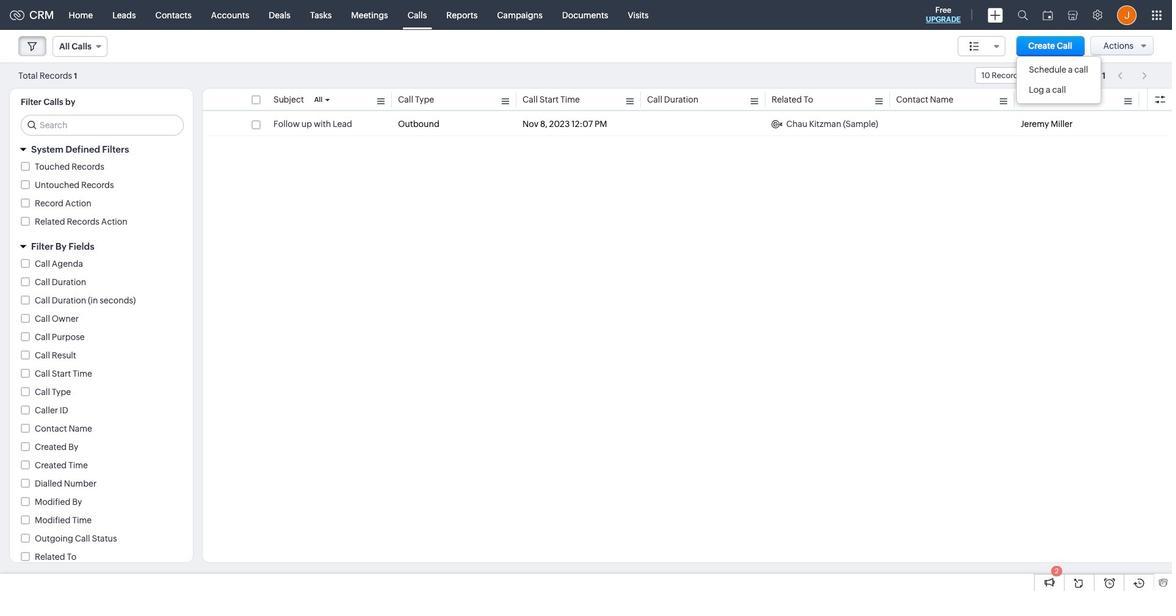 Task type: vqa. For each thing, say whether or not it's contained in the screenshot.
CREATE MENU image on the right top of the page
yes



Task type: locate. For each thing, give the bounding box(es) containing it.
calendar image
[[1043, 10, 1054, 20]]

profile image
[[1118, 5, 1137, 25]]

navigation
[[1112, 67, 1154, 84]]

create menu element
[[981, 0, 1011, 30]]

Search text field
[[21, 115, 183, 135]]

None field
[[53, 36, 107, 57], [958, 36, 1006, 56], [975, 67, 1072, 84], [53, 36, 107, 57], [975, 67, 1072, 84]]

profile element
[[1110, 0, 1145, 30]]

size image
[[970, 41, 980, 52]]



Task type: describe. For each thing, give the bounding box(es) containing it.
logo image
[[10, 10, 24, 20]]

search element
[[1011, 0, 1036, 30]]

create menu image
[[988, 8, 1004, 22]]

search image
[[1018, 10, 1029, 20]]

none field size
[[958, 36, 1006, 56]]



